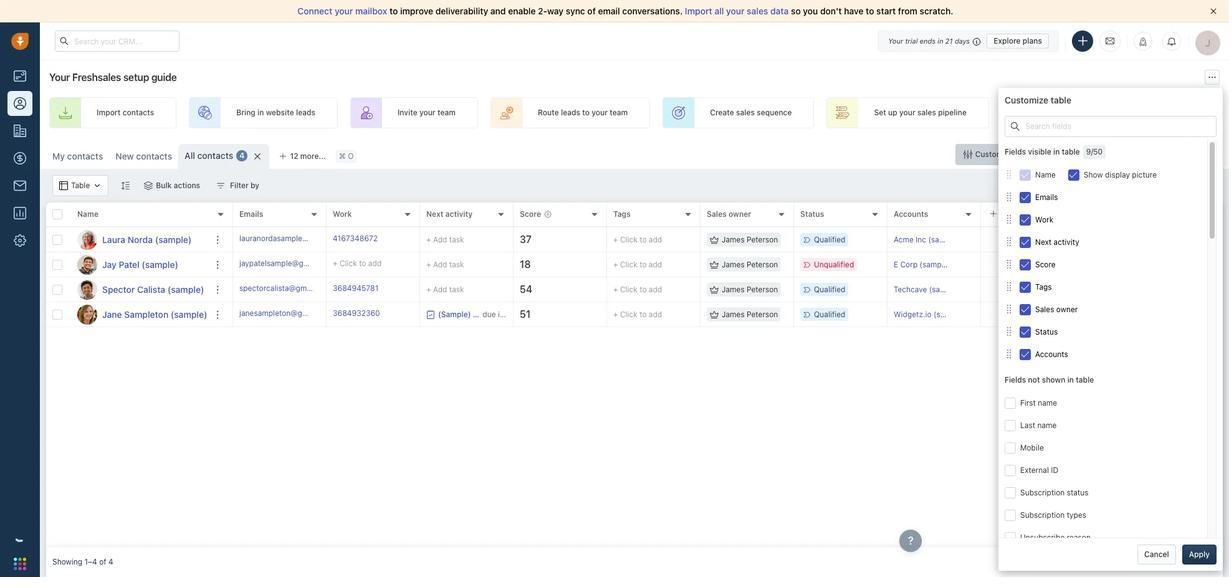 Task type: locate. For each thing, give the bounding box(es) containing it.
0 vertical spatial next
[[426, 210, 443, 219]]

customize up visible
[[1005, 95, 1048, 105]]

1 vertical spatial import
[[97, 108, 121, 117]]

2 task from the top
[[449, 260, 464, 269]]

3 peterson from the top
[[747, 285, 778, 294]]

1 horizontal spatial work
[[1035, 215, 1053, 224]]

add
[[649, 235, 662, 244], [368, 259, 382, 268], [649, 260, 662, 269], [649, 285, 662, 294], [649, 310, 662, 319]]

1 task from the top
[[449, 235, 464, 244]]

jay patel (sample)
[[102, 259, 178, 270]]

of right 1–4
[[99, 557, 106, 567]]

sales owner
[[707, 210, 751, 219], [1035, 305, 1078, 314]]

grid
[[46, 201, 1223, 547]]

lauranordasample@gmail.com link
[[239, 233, 345, 246]]

peterson
[[747, 235, 778, 244], [747, 260, 778, 269], [747, 285, 778, 294], [747, 310, 778, 319]]

qualified
[[814, 235, 845, 244], [814, 285, 845, 294], [814, 310, 845, 319]]

subscription
[[1020, 488, 1065, 497], [1020, 510, 1065, 520]]

your left trial
[[888, 36, 903, 45]]

status
[[800, 210, 824, 219], [1035, 327, 1058, 336]]

close image
[[1210, 8, 1217, 14]]

status
[[1067, 488, 1089, 497]]

import contacts up show
[[1065, 150, 1122, 159]]

from
[[898, 6, 917, 16]]

Search fields field
[[1005, 116, 1217, 137]]

0 vertical spatial status
[[800, 210, 824, 219]]

sales owner inside sales owner button
[[1035, 305, 1078, 314]]

1 vertical spatial name
[[77, 210, 98, 219]]

4 james from the top
[[722, 310, 745, 319]]

(sample) right corp
[[920, 260, 951, 269]]

1 vertical spatial customize table
[[975, 150, 1034, 159]]

3 + click to add from the top
[[613, 285, 662, 294]]

name
[[1035, 170, 1056, 179], [77, 210, 98, 219]]

of right sync on the top left
[[587, 6, 596, 16]]

0 vertical spatial sales
[[707, 210, 727, 219]]

explore plans link
[[987, 33, 1049, 48]]

0 vertical spatial of
[[587, 6, 596, 16]]

new
[[116, 151, 134, 161]]

+ click to add for 18
[[613, 260, 662, 269]]

in
[[938, 36, 943, 45], [257, 108, 264, 117], [1053, 147, 1060, 157], [1067, 375, 1074, 385]]

peterson for 51
[[747, 310, 778, 319]]

0 vertical spatial tags
[[613, 210, 631, 219]]

3 qualified from the top
[[814, 310, 845, 319]]

your left the mailbox
[[335, 6, 353, 16]]

1 horizontal spatial next activity
[[1035, 237, 1079, 247]]

4 cell from the top
[[981, 302, 1223, 327]]

subscription up unsubscribe
[[1020, 510, 1065, 520]]

o
[[348, 152, 354, 161]]

0 vertical spatial 4
[[240, 151, 245, 160]]

1 horizontal spatial status
[[1035, 327, 1058, 336]]

(sample) up spector calista (sample)
[[142, 259, 178, 270]]

contacts right my
[[67, 151, 103, 161]]

name up the l icon
[[77, 210, 98, 219]]

you
[[803, 6, 818, 16]]

1 horizontal spatial sales
[[1035, 305, 1054, 314]]

add contact button
[[1156, 144, 1223, 165]]

+ add task
[[426, 235, 464, 244], [426, 260, 464, 269], [426, 285, 464, 294]]

import down your freshsales setup guide
[[97, 108, 121, 117]]

visible
[[1028, 147, 1051, 157]]

jaypatelsample@gmail.com link
[[239, 258, 335, 271]]

1 horizontal spatial of
[[587, 6, 596, 16]]

3 task from the top
[[449, 285, 464, 294]]

2 james peterson from the top
[[722, 260, 778, 269]]

team
[[438, 108, 456, 117], [610, 108, 628, 117]]

spectorcalista@gmail.com link
[[239, 283, 332, 296]]

emails inside button
[[1035, 192, 1058, 202]]

your right route
[[592, 108, 608, 117]]

3 cell from the top
[[981, 277, 1223, 302]]

last name
[[1020, 421, 1057, 430]]

0 vertical spatial + add task
[[426, 235, 464, 244]]

connect your mailbox to improve deliverability and enable 2-way sync of email conversations. import all your sales data so you don't have to start from scratch.
[[298, 6, 953, 16]]

⌘
[[339, 152, 346, 161]]

0 horizontal spatial emails
[[239, 210, 263, 219]]

name right first
[[1038, 398, 1057, 408]]

(sample) down name column header
[[155, 234, 192, 245]]

j image
[[77, 255, 97, 275]]

subscription down the external id
[[1020, 488, 1065, 497]]

tags inside button
[[1035, 282, 1052, 292]]

table up 'add deal'
[[1051, 95, 1071, 105]]

work inside grid
[[333, 210, 352, 219]]

style_myh0__igzzd8unmi image
[[121, 181, 130, 190]]

1 horizontal spatial tags
[[1035, 282, 1052, 292]]

container_wx8msf4aqz5i3rn1 image inside score button
[[1005, 260, 1013, 269]]

1 vertical spatial tags
[[1035, 282, 1052, 292]]

0 horizontal spatial team
[[438, 108, 456, 117]]

qualified for 51
[[814, 310, 845, 319]]

0 vertical spatial activity
[[445, 210, 473, 219]]

1 vertical spatial emails
[[239, 210, 263, 219]]

container_wx8msf4aqz5i3rn1 image inside status "button"
[[1005, 327, 1013, 336]]

showing 1–4 of 4
[[52, 557, 113, 567]]

3 james from the top
[[722, 285, 745, 294]]

website
[[266, 108, 294, 117]]

1 vertical spatial + add task
[[426, 260, 464, 269]]

1 peterson from the top
[[747, 235, 778, 244]]

name for last name
[[1037, 421, 1057, 430]]

1 horizontal spatial import contacts
[[1065, 150, 1122, 159]]

1 horizontal spatial owner
[[1056, 305, 1078, 314]]

add
[[1049, 108, 1063, 117], [1173, 150, 1187, 159], [433, 235, 447, 244], [433, 260, 447, 269], [433, 285, 447, 294]]

cell
[[981, 227, 1223, 252], [981, 252, 1223, 277], [981, 277, 1223, 302], [981, 302, 1223, 327]]

janesampleton@gmail.com link
[[239, 308, 334, 321]]

table down add deal link
[[1016, 150, 1034, 159]]

0 horizontal spatial import
[[97, 108, 121, 117]]

2 qualified from the top
[[814, 285, 845, 294]]

1 horizontal spatial leads
[[561, 108, 580, 117]]

leads right route
[[561, 108, 580, 117]]

0 horizontal spatial sales owner
[[707, 210, 751, 219]]

sales
[[747, 6, 768, 16], [736, 108, 755, 117], [917, 108, 936, 117]]

3 + add task from the top
[[426, 285, 464, 294]]

in right shown
[[1067, 375, 1074, 385]]

0 horizontal spatial owner
[[729, 210, 751, 219]]

contacts right all
[[197, 150, 233, 161]]

accounts up acme
[[894, 210, 928, 219]]

2 vertical spatial task
[[449, 285, 464, 294]]

1 vertical spatial qualified
[[814, 285, 845, 294]]

sales owner inside grid
[[707, 210, 751, 219]]

spector
[[102, 284, 135, 295]]

plans
[[1023, 36, 1042, 45]]

0 vertical spatial import
[[685, 6, 712, 16]]

cell up score button
[[981, 227, 1223, 252]]

2 row group from the left
[[233, 227, 1223, 327]]

0 horizontal spatial next activity
[[426, 210, 473, 219]]

task for 37
[[449, 235, 464, 244]]

2 vertical spatial qualified
[[814, 310, 845, 319]]

3 james peterson from the top
[[722, 285, 778, 294]]

(sample) right sampleton
[[171, 309, 207, 319]]

contacts right the new
[[136, 151, 172, 161]]

days
[[955, 36, 970, 45]]

1 horizontal spatial emails
[[1035, 192, 1058, 202]]

0 horizontal spatial tags
[[613, 210, 631, 219]]

container_wx8msf4aqz5i3rn1 image inside next activity button
[[1005, 238, 1013, 246]]

customize
[[1005, 95, 1048, 105], [975, 150, 1013, 159]]

0 horizontal spatial accounts
[[894, 210, 928, 219]]

1 james from the top
[[722, 235, 745, 244]]

activity
[[445, 210, 473, 219], [1054, 237, 1079, 247]]

emails inside grid
[[239, 210, 263, 219]]

1 vertical spatial fields
[[1005, 375, 1026, 385]]

your freshsales setup guide
[[49, 72, 177, 83]]

Search your CRM... text field
[[55, 31, 180, 52]]

customize left visible
[[975, 150, 1013, 159]]

0 horizontal spatial status
[[800, 210, 824, 219]]

james peterson for 37
[[722, 235, 778, 244]]

bulk
[[156, 181, 172, 190]]

import for import contacts link
[[97, 108, 121, 117]]

1 vertical spatial customize
[[975, 150, 1013, 159]]

display
[[1105, 170, 1130, 179]]

spector calista (sample)
[[102, 284, 204, 295]]

name column header
[[71, 203, 233, 227]]

0 horizontal spatial import contacts
[[97, 108, 154, 117]]

your left freshsales
[[49, 72, 70, 83]]

0 vertical spatial score
[[520, 210, 541, 219]]

0 horizontal spatial next
[[426, 210, 443, 219]]

press space to select this row. row containing 18
[[233, 252, 1223, 277]]

+ click to add
[[613, 235, 662, 244], [613, 260, 662, 269], [613, 285, 662, 294], [613, 310, 662, 319]]

1 horizontal spatial next
[[1035, 237, 1052, 247]]

2 peterson from the top
[[747, 260, 778, 269]]

contact
[[1189, 150, 1217, 159]]

1 vertical spatial next
[[1035, 237, 1052, 247]]

status inside status "button"
[[1035, 327, 1058, 336]]

1 vertical spatial 4
[[108, 557, 113, 567]]

1 vertical spatial next activity
[[1035, 237, 1079, 247]]

(sample) for jane sampleton (sample)
[[171, 309, 207, 319]]

press space to select this row. row containing jay patel (sample)
[[46, 252, 233, 277]]

1 horizontal spatial your
[[888, 36, 903, 45]]

new contacts button
[[109, 144, 178, 169], [116, 151, 172, 161]]

container_wx8msf4aqz5i3rn1 image inside bulk actions button
[[144, 181, 153, 190]]

(sample) right calista
[[168, 284, 204, 295]]

import left all
[[685, 6, 712, 16]]

1 vertical spatial subscription
[[1020, 510, 1065, 520]]

your right all
[[726, 6, 745, 16]]

shown
[[1042, 375, 1065, 385]]

leads right the website
[[296, 108, 315, 117]]

click for 18
[[620, 260, 637, 269]]

2 + click to add from the top
[[613, 260, 662, 269]]

click for 37
[[620, 235, 637, 244]]

4
[[240, 151, 245, 160], [108, 557, 113, 567]]

4167348672
[[333, 234, 378, 243]]

set up your sales pipeline link
[[827, 97, 989, 128]]

+ add task for 18
[[426, 260, 464, 269]]

row group
[[46, 227, 233, 327], [233, 227, 1223, 327]]

3684945781
[[333, 284, 378, 293]]

reason
[[1067, 533, 1091, 542]]

import inside "button"
[[1065, 150, 1089, 159]]

1 horizontal spatial 4
[[240, 151, 245, 160]]

container_wx8msf4aqz5i3rn1 image inside filter by button
[[216, 181, 225, 190]]

cell down tags button
[[981, 302, 1223, 327]]

cell up sales owner button
[[981, 252, 1223, 277]]

freshsales
[[72, 72, 121, 83]]

2 james from the top
[[722, 260, 745, 269]]

1 vertical spatial sales owner
[[1035, 305, 1078, 314]]

status up unqualified
[[800, 210, 824, 219]]

status inside grid
[[800, 210, 824, 219]]

4 right 1–4
[[108, 557, 113, 567]]

2 cell from the top
[[981, 252, 1223, 277]]

0 vertical spatial fields
[[1005, 147, 1026, 157]]

add deal
[[1049, 108, 1081, 117]]

1 vertical spatial sales
[[1035, 305, 1054, 314]]

task for 54
[[449, 285, 464, 294]]

peterson for 54
[[747, 285, 778, 294]]

4 + click to add from the top
[[613, 310, 662, 319]]

1 horizontal spatial activity
[[1054, 237, 1079, 247]]

1 + add task from the top
[[426, 235, 464, 244]]

0 vertical spatial next activity
[[426, 210, 473, 219]]

data
[[770, 6, 789, 16]]

my contacts
[[52, 151, 103, 161]]

0 horizontal spatial sales
[[707, 210, 727, 219]]

1 subscription from the top
[[1020, 488, 1065, 497]]

container_wx8msf4aqz5i3rn1 image inside tags button
[[1005, 283, 1013, 291]]

1 leads from the left
[[296, 108, 315, 117]]

1 vertical spatial activity
[[1054, 237, 1079, 247]]

emails down by
[[239, 210, 263, 219]]

emails down visible
[[1035, 192, 1058, 202]]

0 horizontal spatial your
[[49, 72, 70, 83]]

1 horizontal spatial accounts
[[1035, 349, 1068, 359]]

1 james peterson from the top
[[722, 235, 778, 244]]

(sample) for jay patel (sample)
[[142, 259, 178, 270]]

1 horizontal spatial name
[[1035, 170, 1056, 179]]

press space to select this row. row
[[46, 227, 233, 252], [233, 227, 1223, 252], [46, 252, 233, 277], [233, 252, 1223, 277], [46, 277, 233, 302], [233, 277, 1223, 302], [46, 302, 233, 327], [233, 302, 1223, 327]]

1 cell from the top
[[981, 227, 1223, 252]]

0 vertical spatial name
[[1038, 398, 1057, 408]]

cancel button
[[1137, 545, 1176, 565]]

1 vertical spatial task
[[449, 260, 464, 269]]

1 horizontal spatial team
[[610, 108, 628, 117]]

4 up 'filter by'
[[240, 151, 245, 160]]

name for first name
[[1038, 398, 1057, 408]]

2 horizontal spatial import
[[1065, 150, 1089, 159]]

+
[[426, 235, 431, 244], [613, 235, 618, 244], [333, 259, 338, 268], [426, 260, 431, 269], [613, 260, 618, 269], [426, 285, 431, 294], [613, 285, 618, 294], [613, 310, 618, 319]]

0 horizontal spatial name
[[77, 210, 98, 219]]

add for 18
[[649, 260, 662, 269]]

next activity inside grid
[[426, 210, 473, 219]]

1 horizontal spatial sales owner
[[1035, 305, 1078, 314]]

next activity button
[[1005, 231, 1207, 253]]

0 vertical spatial import contacts
[[97, 108, 154, 117]]

start
[[876, 6, 896, 16]]

click for 51
[[620, 310, 637, 319]]

more...
[[300, 151, 326, 161]]

2 vertical spatial import
[[1065, 150, 1089, 159]]

0 vertical spatial owner
[[729, 210, 751, 219]]

1 vertical spatial accounts
[[1035, 349, 1068, 359]]

name down visible
[[1035, 170, 1056, 179]]

fields for fields not shown in table
[[1005, 375, 1026, 385]]

deliverability
[[436, 6, 488, 16]]

accounts up shown
[[1035, 349, 1068, 359]]

container_wx8msf4aqz5i3rn1 image
[[1011, 122, 1020, 131], [963, 150, 972, 159], [216, 181, 225, 190], [1005, 215, 1013, 224], [710, 235, 719, 244], [1005, 238, 1013, 246], [1005, 283, 1013, 291], [710, 285, 719, 294]]

explore plans
[[994, 36, 1042, 45]]

1 row group from the left
[[46, 227, 233, 327]]

table right shown
[[1076, 375, 1094, 385]]

sales inside sales owner button
[[1035, 305, 1054, 314]]

0 horizontal spatial work
[[333, 210, 352, 219]]

cell for 51
[[981, 302, 1223, 327]]

2 fields from the top
[[1005, 375, 1026, 385]]

owner inside grid
[[729, 210, 751, 219]]

add deal link
[[1002, 97, 1103, 128]]

0 vertical spatial task
[[449, 235, 464, 244]]

2 team from the left
[[610, 108, 628, 117]]

0 vertical spatial sales owner
[[707, 210, 751, 219]]

1 qualified from the top
[[814, 235, 845, 244]]

laura norda (sample)
[[102, 234, 192, 245]]

0 vertical spatial subscription
[[1020, 488, 1065, 497]]

container_wx8msf4aqz5i3rn1 image inside accounts button
[[1005, 350, 1013, 359]]

score inside grid
[[520, 210, 541, 219]]

⌘ o
[[339, 152, 354, 161]]

2 subscription from the top
[[1020, 510, 1065, 520]]

and
[[490, 6, 506, 16]]

sales inside grid
[[707, 210, 727, 219]]

1 vertical spatial score
[[1035, 260, 1056, 269]]

4 james peterson from the top
[[722, 310, 778, 319]]

0 horizontal spatial activity
[[445, 210, 473, 219]]

id
[[1051, 465, 1058, 475]]

connect
[[298, 6, 332, 16]]

grid containing 37
[[46, 201, 1223, 547]]

your trial ends in 21 days
[[888, 36, 970, 45]]

cell down score button
[[981, 277, 1223, 302]]

patel
[[119, 259, 139, 270]]

0 vertical spatial customize table
[[1005, 95, 1071, 105]]

1 fields from the top
[[1005, 147, 1026, 157]]

row group containing laura norda (sample)
[[46, 227, 233, 327]]

cancel
[[1144, 550, 1169, 559]]

container_wx8msf4aqz5i3rn1 image
[[1005, 170, 1013, 179], [59, 181, 68, 190], [93, 181, 102, 190], [144, 181, 153, 190], [1005, 193, 1013, 201], [1005, 260, 1013, 269], [710, 260, 719, 269], [1005, 305, 1013, 314], [426, 310, 435, 319], [710, 310, 719, 319], [1005, 327, 1013, 336], [1005, 350, 1013, 359]]

container_wx8msf4aqz5i3rn1 image inside emails button
[[1005, 193, 1013, 201]]

1 horizontal spatial score
[[1035, 260, 1056, 269]]

1 vertical spatial name
[[1037, 421, 1057, 430]]

(sample) right inc
[[928, 235, 959, 244]]

click for 54
[[620, 285, 637, 294]]

j image
[[77, 304, 97, 324]]

set up your sales pipeline
[[874, 108, 967, 117]]

0 vertical spatial your
[[888, 36, 903, 45]]

2 + add task from the top
[[426, 260, 464, 269]]

contacts up display
[[1091, 150, 1122, 159]]

name right last
[[1037, 421, 1057, 430]]

0 horizontal spatial leads
[[296, 108, 315, 117]]

0 horizontal spatial score
[[520, 210, 541, 219]]

subscription for subscription status
[[1020, 488, 1065, 497]]

(sample) down the techcave (sample)
[[934, 310, 965, 319]]

(sample) for laura norda (sample)
[[155, 234, 192, 245]]

import contacts link
[[49, 97, 176, 128]]

fields left visible
[[1005, 147, 1026, 157]]

import contacts inside "button"
[[1065, 150, 1122, 159]]

next activity inside button
[[1035, 237, 1079, 247]]

press space to select this row. row containing spector calista (sample)
[[46, 277, 233, 302]]

1 vertical spatial your
[[49, 72, 70, 83]]

james for 51
[[722, 310, 745, 319]]

0 vertical spatial qualified
[[814, 235, 845, 244]]

0 vertical spatial emails
[[1035, 192, 1058, 202]]

score inside button
[[1035, 260, 1056, 269]]

bulk actions
[[156, 181, 200, 190]]

l image
[[77, 230, 97, 250]]

4 peterson from the top
[[747, 310, 778, 319]]

1 vertical spatial of
[[99, 557, 106, 567]]

import left /
[[1065, 150, 1089, 159]]

0 vertical spatial accounts
[[894, 210, 928, 219]]

work inside button
[[1035, 215, 1053, 224]]

fields left not
[[1005, 375, 1026, 385]]

jane sampleton (sample)
[[102, 309, 207, 319]]

in left the 21
[[938, 36, 943, 45]]

conversations.
[[622, 6, 683, 16]]

status up the fields not shown in table
[[1035, 327, 1058, 336]]

score button
[[1005, 253, 1207, 276]]

import contacts
[[97, 108, 154, 117], [1065, 150, 1122, 159]]

sequence
[[757, 108, 792, 117]]

way
[[547, 6, 564, 16]]

import contacts down setup at left top
[[97, 108, 154, 117]]

2 vertical spatial + add task
[[426, 285, 464, 294]]

fields visible in table 9 / 50
[[1005, 147, 1103, 157]]

press space to select this row. row containing 54
[[233, 277, 1223, 302]]

1 vertical spatial import contacts
[[1065, 150, 1122, 159]]

bring
[[236, 108, 255, 117]]

import
[[685, 6, 712, 16], [97, 108, 121, 117], [1065, 150, 1089, 159]]

1 vertical spatial status
[[1035, 327, 1058, 336]]

1 + click to add from the top
[[613, 235, 662, 244]]

1 vertical spatial owner
[[1056, 305, 1078, 314]]



Task type: describe. For each thing, give the bounding box(es) containing it.
all contacts link
[[185, 150, 233, 162]]

sync
[[566, 6, 585, 16]]

+ click to add for 37
[[613, 235, 662, 244]]

lauranordasample@gmail.com
[[239, 234, 345, 243]]

your right invite
[[419, 108, 435, 117]]

+ add task for 37
[[426, 235, 464, 244]]

send email image
[[1106, 36, 1114, 46]]

sampleton
[[124, 309, 168, 319]]

james for 18
[[722, 260, 745, 269]]

freshworks switcher image
[[14, 558, 26, 570]]

bring in website leads link
[[189, 97, 338, 128]]

james for 54
[[722, 285, 745, 294]]

filter by button
[[208, 175, 267, 196]]

first name
[[1020, 398, 1057, 408]]

widgetz.io (sample)
[[894, 310, 965, 319]]

(sample) for acme inc (sample)
[[928, 235, 959, 244]]

work button
[[1005, 208, 1207, 231]]

add for 54
[[433, 285, 447, 294]]

next inside button
[[1035, 237, 1052, 247]]

qualified for 54
[[814, 285, 845, 294]]

your for your freshsales setup guide
[[49, 72, 70, 83]]

(sample) for spector calista (sample)
[[168, 284, 204, 295]]

unsubscribe
[[1020, 533, 1065, 542]]

unqualified
[[814, 260, 854, 269]]

press space to select this row. row containing laura norda (sample)
[[46, 227, 233, 252]]

bring in website leads
[[236, 108, 315, 117]]

press space to select this row. row containing 51
[[233, 302, 1223, 327]]

contacts inside "button"
[[1091, 150, 1122, 159]]

cell for 54
[[981, 277, 1223, 302]]

import for the import contacts "button"
[[1065, 150, 1089, 159]]

laura
[[102, 234, 125, 245]]

cell for 18
[[981, 252, 1223, 277]]

acme inc (sample)
[[894, 235, 959, 244]]

press space to select this row. row containing jane sampleton (sample)
[[46, 302, 233, 327]]

1 horizontal spatial import
[[685, 6, 712, 16]]

s image
[[77, 280, 97, 299]]

setup
[[123, 72, 149, 83]]

peterson for 37
[[747, 235, 778, 244]]

table button
[[52, 175, 109, 196]]

+ add task for 54
[[426, 285, 464, 294]]

show display picture
[[1084, 170, 1157, 179]]

route
[[538, 108, 559, 117]]

fields for fields visible in table 9 / 50
[[1005, 147, 1026, 157]]

import contacts button
[[1048, 144, 1128, 165]]

spectorcalista@gmail.com 3684945781
[[239, 284, 378, 293]]

name inside column header
[[77, 210, 98, 219]]

janesampleton@gmail.com
[[239, 308, 334, 318]]

table left the 9
[[1062, 147, 1080, 157]]

corp
[[900, 260, 918, 269]]

row group containing 37
[[233, 227, 1223, 327]]

fields not shown in table
[[1005, 375, 1094, 385]]

50
[[1093, 147, 1103, 157]]

in right bring
[[257, 108, 264, 117]]

54
[[520, 284, 532, 295]]

pipeline
[[938, 108, 967, 117]]

table inside button
[[1016, 150, 1034, 159]]

press space to select this row. row containing 37
[[233, 227, 1223, 252]]

import contacts for the import contacts "button"
[[1065, 150, 1122, 159]]

in right visible
[[1053, 147, 1060, 157]]

improve
[[400, 6, 433, 16]]

4167348672 link
[[333, 233, 378, 246]]

12 more... button
[[273, 148, 333, 165]]

mailbox
[[355, 6, 387, 16]]

51
[[520, 309, 531, 320]]

subscription for subscription types
[[1020, 510, 1065, 520]]

21
[[945, 36, 953, 45]]

accounts inside grid
[[894, 210, 928, 219]]

0 vertical spatial customize
[[1005, 95, 1048, 105]]

qualified for 37
[[814, 235, 845, 244]]

acme inc (sample) link
[[894, 235, 959, 244]]

add inside "button"
[[1173, 150, 1187, 159]]

container_wx8msf4aqz5i3rn1 image inside sales owner button
[[1005, 305, 1013, 314]]

add for 37
[[649, 235, 662, 244]]

subscription status
[[1020, 488, 1089, 497]]

unsubscribe reason
[[1020, 533, 1091, 542]]

1–4
[[84, 557, 97, 567]]

0 horizontal spatial of
[[99, 557, 106, 567]]

up
[[888, 108, 897, 117]]

guide
[[151, 72, 177, 83]]

sales left data at the top right of the page
[[747, 6, 768, 16]]

tags inside grid
[[613, 210, 631, 219]]

jay
[[102, 259, 117, 270]]

accounts button
[[1005, 343, 1207, 365]]

customize table inside button
[[975, 150, 1034, 159]]

set
[[874, 108, 886, 117]]

peterson for 18
[[747, 260, 778, 269]]

route leads to your team
[[538, 108, 628, 117]]

sales right create
[[736, 108, 755, 117]]

activity inside button
[[1054, 237, 1079, 247]]

invite your team link
[[350, 97, 478, 128]]

(sample) for e corp (sample)
[[920, 260, 951, 269]]

widgetz.io
[[894, 310, 932, 319]]

acme
[[894, 235, 914, 244]]

techcave (sample)
[[894, 285, 960, 294]]

mobile
[[1020, 443, 1044, 452]]

add for 18
[[433, 260, 447, 269]]

add for 54
[[649, 285, 662, 294]]

filter
[[230, 181, 249, 190]]

by
[[251, 181, 259, 190]]

james peterson for 54
[[722, 285, 778, 294]]

e corp (sample) link
[[894, 260, 951, 269]]

owner inside button
[[1056, 305, 1078, 314]]

email
[[598, 6, 620, 16]]

import contacts for import contacts link
[[97, 108, 154, 117]]

have
[[844, 6, 864, 16]]

customize inside button
[[975, 150, 1013, 159]]

customize table button
[[955, 144, 1042, 165]]

task for 18
[[449, 260, 464, 269]]

jay patel (sample) link
[[102, 258, 178, 271]]

(sample) up widgetz.io (sample)
[[929, 285, 960, 294]]

widgetz.io (sample) link
[[894, 310, 965, 319]]

contacts down setup at left top
[[123, 108, 154, 117]]

your for your trial ends in 21 days
[[888, 36, 903, 45]]

sales left pipeline
[[917, 108, 936, 117]]

accounts inside accounts button
[[1035, 349, 1068, 359]]

explore
[[994, 36, 1021, 45]]

+ click to add for 54
[[613, 285, 662, 294]]

inc
[[916, 235, 926, 244]]

scratch.
[[920, 6, 953, 16]]

jaypatelsample@gmail.com
[[239, 259, 335, 268]]

so
[[791, 6, 801, 16]]

jane sampleton (sample) link
[[102, 308, 207, 321]]

what's new image
[[1139, 37, 1147, 46]]

add for 51
[[649, 310, 662, 319]]

apply button
[[1182, 545, 1217, 565]]

0 horizontal spatial 4
[[108, 557, 113, 567]]

1 team from the left
[[438, 108, 456, 117]]

not
[[1028, 375, 1040, 385]]

container_wx8msf4aqz5i3rn1 image inside customize table button
[[963, 150, 972, 159]]

norda
[[128, 234, 153, 245]]

james peterson for 51
[[722, 310, 778, 319]]

jaypatelsample@gmail.com + click to add
[[239, 259, 382, 268]]

2 leads from the left
[[561, 108, 580, 117]]

0 vertical spatial name
[[1035, 170, 1056, 179]]

all
[[715, 6, 724, 16]]

your right the up
[[899, 108, 915, 117]]

container_wx8msf4aqz5i3rn1 image inside work button
[[1005, 215, 1013, 224]]

+ click to add for 51
[[613, 310, 662, 319]]

add for 37
[[433, 235, 447, 244]]

filter by
[[230, 181, 259, 190]]

ends
[[920, 36, 936, 45]]

name row
[[46, 203, 233, 227]]

import all your sales data link
[[685, 6, 791, 16]]

all contacts 4
[[185, 150, 245, 161]]

e corp (sample)
[[894, 260, 951, 269]]

37
[[520, 234, 532, 245]]

james peterson for 18
[[722, 260, 778, 269]]

james for 37
[[722, 235, 745, 244]]

4 inside all contacts 4
[[240, 151, 245, 160]]

actions
[[174, 181, 200, 190]]

connect your mailbox link
[[298, 6, 390, 16]]

create sales sequence
[[710, 108, 792, 117]]

cell for 37
[[981, 227, 1223, 252]]

first
[[1020, 398, 1036, 408]]

add contact
[[1173, 150, 1217, 159]]

external
[[1020, 465, 1049, 475]]



Task type: vqa. For each thing, say whether or not it's contained in the screenshot.
document's MARK COMPLETE
no



